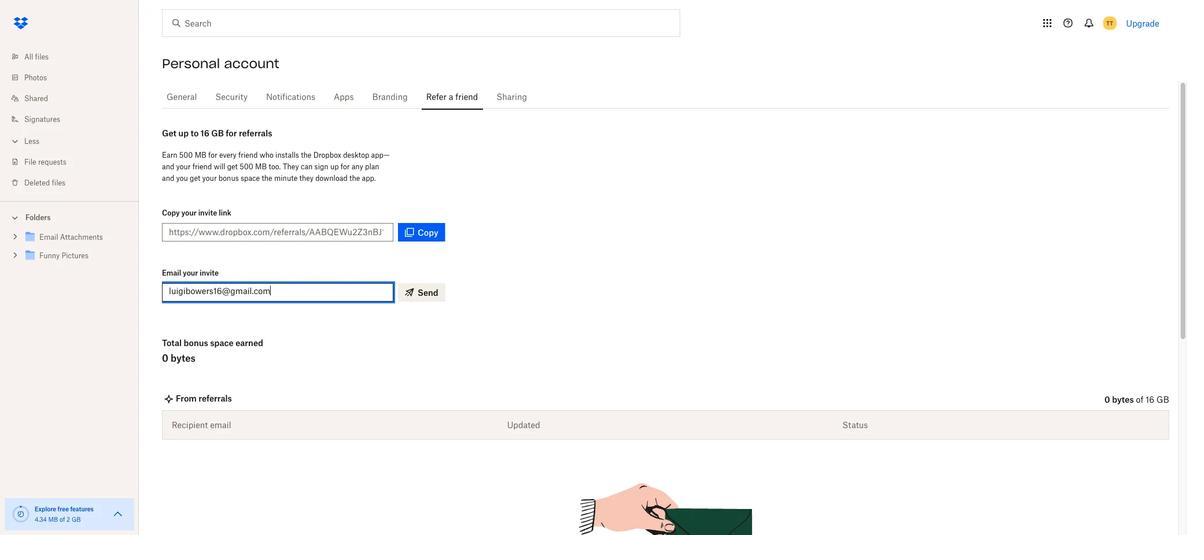 Task type: describe. For each thing, give the bounding box(es) containing it.
account
[[224, 56, 279, 72]]

0 vertical spatial referrals
[[239, 128, 272, 138]]

security tab
[[211, 83, 252, 110]]

deleted
[[24, 178, 50, 187]]

total bonus space earned 0 bytes
[[162, 338, 263, 364]]

1 horizontal spatial 0
[[1105, 395, 1110, 405]]

0 vertical spatial 500
[[179, 151, 193, 159]]

16 for to
[[201, 128, 209, 138]]

file requests link
[[9, 152, 139, 172]]

less
[[24, 137, 39, 145]]

free
[[58, 506, 69, 513]]

mb inside explore free features 4.34 mb of 2 gb
[[48, 516, 58, 524]]

2 vertical spatial friend
[[193, 162, 212, 171]]

apps tab
[[329, 83, 358, 110]]

list containing all files
[[0, 39, 139, 201]]

app.
[[362, 174, 376, 183]]

upgrade
[[1126, 18, 1159, 28]]

total
[[162, 338, 182, 348]]

invite for send
[[200, 269, 219, 277]]

link
[[219, 209, 231, 217]]

branding tab
[[368, 83, 412, 110]]

files for deleted files
[[52, 178, 65, 187]]

recipient
[[172, 421, 208, 430]]

email attachments
[[39, 233, 103, 242]]

earned
[[236, 338, 263, 348]]

Email your invite text field
[[169, 285, 386, 297]]

can
[[301, 162, 313, 171]]

get
[[162, 128, 176, 138]]

updated
[[507, 421, 540, 430]]

deleted files link
[[9, 172, 139, 193]]

email for email your invite
[[162, 269, 181, 277]]

0 bytes of 16 gb
[[1105, 395, 1169, 405]]

personal
[[162, 56, 220, 72]]

shared
[[24, 94, 48, 103]]

who
[[260, 151, 274, 159]]

earn 500 mb for every friend who installs the dropbox desktop app— and your friend will get 500 mb too. they can sign up for any plan and you get your bonus space the minute they download the app.
[[162, 151, 390, 183]]

1 vertical spatial bytes
[[1112, 395, 1134, 405]]

2 and from the top
[[162, 174, 174, 183]]

personal account
[[162, 56, 279, 72]]

email your invite
[[162, 269, 219, 277]]

copy for copy your invite link
[[162, 209, 180, 217]]

folders button
[[0, 209, 139, 226]]

copy your invite link
[[162, 209, 231, 217]]

less image
[[9, 136, 21, 147]]

0 horizontal spatial the
[[262, 174, 272, 183]]

tt
[[1107, 19, 1113, 27]]

copy for copy
[[418, 228, 438, 237]]

upgrade link
[[1126, 18, 1159, 28]]

they
[[299, 174, 314, 183]]

desktop
[[343, 151, 369, 159]]

features
[[70, 506, 94, 513]]

recipient email
[[172, 421, 231, 430]]

email
[[210, 421, 231, 430]]

file requests
[[24, 158, 66, 166]]

earn
[[162, 151, 177, 159]]

bonus inside earn 500 mb for every friend who installs the dropbox desktop app— and your friend will get 500 mb too. they can sign up for any plan and you get your bonus space the minute they download the app.
[[219, 174, 239, 183]]

sharing
[[497, 92, 527, 102]]

send button
[[398, 283, 445, 302]]

to
[[191, 128, 199, 138]]

space inside the total bonus space earned 0 bytes
[[210, 338, 234, 348]]

0 inside the total bonus space earned 0 bytes
[[162, 353, 168, 364]]

space inside earn 500 mb for every friend who installs the dropbox desktop app— and your friend will get 500 mb too. they can sign up for any plan and you get your bonus space the minute they download the app.
[[241, 174, 260, 183]]

too.
[[269, 162, 281, 171]]

deleted files
[[24, 178, 65, 187]]

1 vertical spatial get
[[190, 174, 200, 183]]

from
[[176, 394, 197, 404]]

general tab
[[162, 83, 202, 110]]

any
[[352, 162, 363, 171]]

1 horizontal spatial the
[[301, 151, 311, 159]]

from referrals
[[176, 394, 232, 404]]

apps
[[334, 92, 354, 102]]

up inside earn 500 mb for every friend who installs the dropbox desktop app— and your friend will get 500 mb too. they can sign up for any plan and you get your bonus space the minute they download the app.
[[330, 162, 339, 171]]

all files link
[[9, 46, 139, 67]]

2
[[67, 516, 70, 524]]

they
[[283, 162, 299, 171]]

gb for to
[[211, 128, 224, 138]]

signatures link
[[9, 109, 139, 130]]



Task type: locate. For each thing, give the bounding box(es) containing it.
0 vertical spatial of
[[1136, 395, 1144, 405]]

will
[[214, 162, 225, 171]]

1 vertical spatial and
[[162, 174, 174, 183]]

pictures
[[62, 252, 88, 260]]

sharing tab
[[492, 83, 532, 110]]

copy
[[162, 209, 180, 217], [418, 228, 438, 237]]

Search text field
[[185, 17, 656, 30]]

friend left will
[[193, 162, 212, 171]]

general
[[167, 92, 197, 102]]

1 horizontal spatial of
[[1136, 395, 1144, 405]]

1 horizontal spatial friend
[[238, 151, 258, 159]]

1 vertical spatial copy
[[418, 228, 438, 237]]

1 horizontal spatial gb
[[211, 128, 224, 138]]

friend inside tab
[[455, 92, 478, 102]]

4.34
[[35, 516, 47, 524]]

1 vertical spatial mb
[[255, 162, 267, 171]]

bonus down will
[[219, 174, 239, 183]]

minute
[[274, 174, 298, 183]]

0 horizontal spatial get
[[190, 174, 200, 183]]

app—
[[371, 151, 390, 159]]

attachments
[[60, 233, 103, 242]]

funny pictures
[[39, 252, 88, 260]]

and
[[162, 162, 174, 171], [162, 174, 174, 183]]

1 horizontal spatial mb
[[195, 151, 206, 159]]

friend
[[455, 92, 478, 102], [238, 151, 258, 159], [193, 162, 212, 171]]

email for email attachments
[[39, 233, 58, 242]]

files right all
[[35, 52, 49, 61]]

0 horizontal spatial bonus
[[184, 338, 208, 348]]

1 horizontal spatial email
[[162, 269, 181, 277]]

send
[[418, 288, 438, 298]]

email
[[39, 233, 58, 242], [162, 269, 181, 277]]

0
[[162, 353, 168, 364], [1105, 395, 1110, 405]]

explore
[[35, 506, 56, 513]]

branding
[[372, 92, 408, 102]]

all files
[[24, 52, 49, 61]]

up up download
[[330, 162, 339, 171]]

files for all files
[[35, 52, 49, 61]]

dropbox
[[313, 151, 341, 159]]

referrals up who
[[239, 128, 272, 138]]

0 vertical spatial get
[[227, 162, 238, 171]]

photos
[[24, 73, 47, 82]]

0 vertical spatial bonus
[[219, 174, 239, 183]]

1 vertical spatial up
[[330, 162, 339, 171]]

0 vertical spatial for
[[226, 128, 237, 138]]

explore free features 4.34 mb of 2 gb
[[35, 506, 94, 524]]

0 horizontal spatial 500
[[179, 151, 193, 159]]

installs
[[275, 151, 299, 159]]

16
[[201, 128, 209, 138], [1146, 395, 1154, 405]]

1 vertical spatial referrals
[[199, 394, 232, 404]]

500 right earn
[[179, 151, 193, 159]]

1 vertical spatial space
[[210, 338, 234, 348]]

mb down who
[[255, 162, 267, 171]]

1 vertical spatial friend
[[238, 151, 258, 159]]

group containing email attachments
[[0, 226, 139, 274]]

1 vertical spatial for
[[208, 151, 217, 159]]

tab list containing general
[[162, 81, 1169, 110]]

the up the can
[[301, 151, 311, 159]]

0 horizontal spatial friend
[[193, 162, 212, 171]]

notifications
[[266, 92, 315, 102]]

up left to
[[178, 128, 189, 138]]

for up will
[[208, 151, 217, 159]]

funny
[[39, 252, 60, 260]]

1 horizontal spatial 16
[[1146, 395, 1154, 405]]

2 horizontal spatial friend
[[455, 92, 478, 102]]

bonus right total
[[184, 338, 208, 348]]

for left any
[[341, 162, 350, 171]]

a
[[449, 92, 453, 102]]

gb
[[211, 128, 224, 138], [1157, 395, 1169, 405], [72, 516, 81, 524]]

1 vertical spatial of
[[60, 516, 65, 524]]

funny pictures link
[[23, 248, 130, 264]]

1 horizontal spatial for
[[226, 128, 237, 138]]

0 horizontal spatial copy
[[162, 209, 180, 217]]

0 vertical spatial 0
[[162, 353, 168, 364]]

0 horizontal spatial of
[[60, 516, 65, 524]]

0 vertical spatial and
[[162, 162, 174, 171]]

0 horizontal spatial 16
[[201, 128, 209, 138]]

0 horizontal spatial space
[[210, 338, 234, 348]]

2 vertical spatial mb
[[48, 516, 58, 524]]

list
[[0, 39, 139, 201]]

copy button
[[398, 223, 445, 242]]

friend right a
[[455, 92, 478, 102]]

0 vertical spatial email
[[39, 233, 58, 242]]

1 and from the top
[[162, 162, 174, 171]]

every
[[219, 151, 236, 159]]

space left earned
[[210, 338, 234, 348]]

2 horizontal spatial the
[[349, 174, 360, 183]]

1 horizontal spatial space
[[241, 174, 260, 183]]

space
[[241, 174, 260, 183], [210, 338, 234, 348]]

2 vertical spatial gb
[[72, 516, 81, 524]]

1 vertical spatial email
[[162, 269, 181, 277]]

friend left who
[[238, 151, 258, 159]]

2 vertical spatial for
[[341, 162, 350, 171]]

1 vertical spatial 0
[[1105, 395, 1110, 405]]

0 horizontal spatial gb
[[72, 516, 81, 524]]

the down any
[[349, 174, 360, 183]]

1 vertical spatial 16
[[1146, 395, 1154, 405]]

notifications tab
[[262, 83, 320, 110]]

0 horizontal spatial 0
[[162, 353, 168, 364]]

mb right 4.34
[[48, 516, 58, 524]]

1 horizontal spatial files
[[52, 178, 65, 187]]

file
[[24, 158, 36, 166]]

and left you
[[162, 174, 174, 183]]

email attachments link
[[23, 230, 130, 246]]

2 horizontal spatial for
[[341, 162, 350, 171]]

1 vertical spatial files
[[52, 178, 65, 187]]

sign
[[314, 162, 328, 171]]

space down who
[[241, 174, 260, 183]]

0 horizontal spatial for
[[208, 151, 217, 159]]

refer a friend tab
[[422, 83, 483, 110]]

up
[[178, 128, 189, 138], [330, 162, 339, 171]]

refer
[[426, 92, 447, 102]]

get up to 16 gb for referrals
[[162, 128, 272, 138]]

for up every
[[226, 128, 237, 138]]

0 vertical spatial 16
[[201, 128, 209, 138]]

0 vertical spatial invite
[[198, 209, 217, 217]]

get down every
[[227, 162, 238, 171]]

download
[[315, 174, 348, 183]]

0 horizontal spatial referrals
[[199, 394, 232, 404]]

16 for of
[[1146, 395, 1154, 405]]

1 horizontal spatial bonus
[[219, 174, 239, 183]]

0 vertical spatial friend
[[455, 92, 478, 102]]

for
[[226, 128, 237, 138], [208, 151, 217, 159], [341, 162, 350, 171]]

all
[[24, 52, 33, 61]]

1 horizontal spatial bytes
[[1112, 395, 1134, 405]]

1 horizontal spatial referrals
[[239, 128, 272, 138]]

1 horizontal spatial copy
[[418, 228, 438, 237]]

0 horizontal spatial email
[[39, 233, 58, 242]]

gb inside explore free features 4.34 mb of 2 gb
[[72, 516, 81, 524]]

0 horizontal spatial files
[[35, 52, 49, 61]]

0 horizontal spatial bytes
[[171, 353, 196, 364]]

requests
[[38, 158, 66, 166]]

1 vertical spatial 500
[[240, 162, 253, 171]]

folders
[[25, 213, 51, 222]]

1 horizontal spatial up
[[330, 162, 339, 171]]

0 vertical spatial gb
[[211, 128, 224, 138]]

None text field
[[169, 226, 384, 238]]

500
[[179, 151, 193, 159], [240, 162, 253, 171]]

2 horizontal spatial gb
[[1157, 395, 1169, 405]]

1 horizontal spatial 500
[[240, 162, 253, 171]]

invite for copy
[[198, 209, 217, 217]]

and down earn
[[162, 162, 174, 171]]

1 vertical spatial invite
[[200, 269, 219, 277]]

bonus
[[219, 174, 239, 183], [184, 338, 208, 348]]

files
[[35, 52, 49, 61], [52, 178, 65, 187]]

dropbox image
[[9, 12, 32, 35]]

group
[[0, 226, 139, 274]]

1 vertical spatial gb
[[1157, 395, 1169, 405]]

signatures
[[24, 115, 60, 124]]

referrals
[[239, 128, 272, 138], [199, 394, 232, 404]]

0 horizontal spatial up
[[178, 128, 189, 138]]

referrals up email
[[199, 394, 232, 404]]

bytes inside the total bonus space earned 0 bytes
[[171, 353, 196, 364]]

mb
[[195, 151, 206, 159], [255, 162, 267, 171], [48, 516, 58, 524]]

plan
[[365, 162, 379, 171]]

mb down to
[[195, 151, 206, 159]]

500 right will
[[240, 162, 253, 171]]

files right deleted
[[52, 178, 65, 187]]

photos link
[[9, 67, 139, 88]]

0 vertical spatial copy
[[162, 209, 180, 217]]

invite
[[198, 209, 217, 217], [200, 269, 219, 277]]

tt button
[[1101, 14, 1119, 32]]

0 vertical spatial files
[[35, 52, 49, 61]]

you
[[176, 174, 188, 183]]

1 vertical spatial bonus
[[184, 338, 208, 348]]

gb for of
[[1157, 395, 1169, 405]]

0 horizontal spatial mb
[[48, 516, 58, 524]]

get
[[227, 162, 238, 171], [190, 174, 200, 183]]

0 vertical spatial mb
[[195, 151, 206, 159]]

0 vertical spatial bytes
[[171, 353, 196, 364]]

bonus inside the total bonus space earned 0 bytes
[[184, 338, 208, 348]]

copy inside button
[[418, 228, 438, 237]]

0 vertical spatial space
[[241, 174, 260, 183]]

quota usage element
[[12, 506, 30, 524]]

security
[[215, 92, 248, 102]]

0 vertical spatial up
[[178, 128, 189, 138]]

of inside explore free features 4.34 mb of 2 gb
[[60, 516, 65, 524]]

of
[[1136, 395, 1144, 405], [60, 516, 65, 524]]

refer a friend
[[426, 92, 478, 102]]

shared link
[[9, 88, 139, 109]]

tab list
[[162, 81, 1169, 110]]

your
[[176, 162, 191, 171], [202, 174, 217, 183], [181, 209, 197, 217], [183, 269, 198, 277]]

status
[[843, 421, 868, 430]]

the
[[301, 151, 311, 159], [262, 174, 272, 183], [349, 174, 360, 183]]

the down too.
[[262, 174, 272, 183]]

1 horizontal spatial get
[[227, 162, 238, 171]]

bytes
[[171, 353, 196, 364], [1112, 395, 1134, 405]]

2 horizontal spatial mb
[[255, 162, 267, 171]]

get right you
[[190, 174, 200, 183]]



Task type: vqa. For each thing, say whether or not it's contained in the screenshot.
topmost Email
yes



